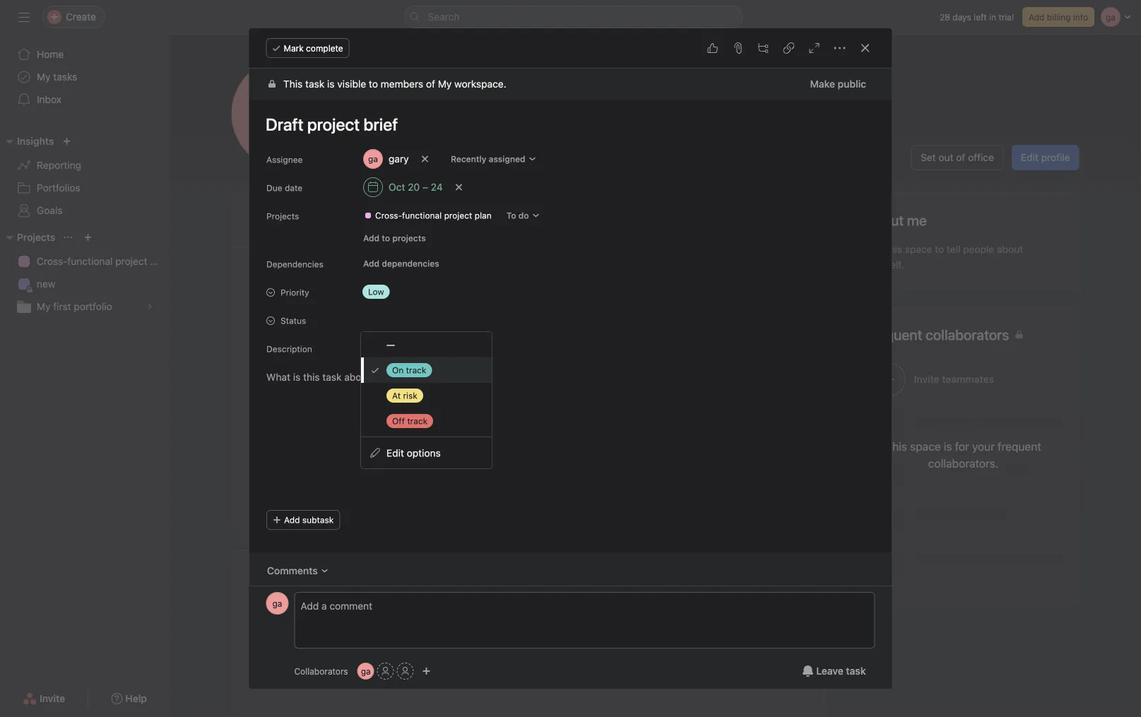 Task type: describe. For each thing, give the bounding box(es) containing it.
28
[[940, 12, 950, 22]]

home
[[37, 48, 64, 60]]

date
[[284, 183, 302, 193]]

goals
[[37, 205, 63, 216]]

insights
[[17, 135, 54, 147]]

to inside button
[[381, 233, 390, 243]]

layout
[[358, 438, 386, 450]]

plan inside draft project brief dialog
[[474, 211, 491, 220]]

first:
[[279, 466, 301, 477]]

project inside projects element
[[115, 255, 147, 267]]

11:57am
[[381, 123, 418, 134]]

complete
[[306, 43, 343, 53]]

1 horizontal spatial plan
[[388, 634, 407, 645]]

assignee
[[266, 155, 302, 165]]

4️⃣
[[266, 383, 276, 394]]

get for first:
[[304, 466, 320, 477]]

to
[[506, 211, 516, 220]]

search button
[[404, 6, 743, 28]]

by
[[352, 355, 363, 367]]

low
[[368, 287, 384, 297]]

2️⃣
[[266, 438, 276, 450]]

copy task link image
[[783, 42, 795, 54]]

20
[[408, 181, 420, 193]]

dependencies
[[266, 259, 323, 269]]

2 vertical spatial of
[[369, 383, 378, 394]]

1 horizontal spatial new
[[275, 607, 293, 618]]

completed checkbox for 5️⃣
[[246, 353, 263, 370]]

set out of office button
[[912, 145, 1003, 170]]

ga right collaborators at left bottom
[[361, 666, 371, 676]]

incoming
[[381, 383, 422, 394]]

reporting link
[[8, 154, 161, 177]]

do
[[518, 211, 529, 220]]

fourth:
[[279, 383, 311, 394]]

completed image for schedule
[[246, 298, 263, 315]]

completed checkbox for schedule
[[246, 298, 263, 315]]

using
[[358, 466, 383, 477]]

find
[[319, 438, 338, 450]]

0 horizontal spatial time
[[329, 355, 349, 367]]

completed checkbox for 1️⃣
[[246, 463, 263, 480]]

completed image for 3️⃣
[[246, 408, 263, 425]]

completed image for 4️⃣
[[246, 381, 263, 397]]

this task is visible to members of my workspace.
[[283, 78, 506, 90]]

my tasks
[[37, 71, 77, 83]]

make public button
[[801, 71, 875, 97]]

of inside draft project brief dialog
[[426, 78, 435, 90]]

save
[[305, 355, 327, 367]]

projects element
[[0, 225, 170, 321]]

collaborating
[[366, 355, 425, 367]]

recently
[[450, 154, 486, 164]]

schedule
[[266, 301, 309, 312]]

functional inside draft project brief dialog
[[402, 211, 441, 220]]

portfolios link
[[8, 177, 161, 199]]

new inside projects element
[[37, 278, 56, 290]]

completed checkbox for 4️⃣
[[246, 381, 263, 397]]

2 vertical spatial cross-
[[275, 634, 305, 645]]

add subtask button
[[266, 510, 340, 530]]

projects
[[392, 233, 426, 243]]

comments
[[267, 565, 317, 577]]

portfolio
[[74, 301, 112, 312]]

1 horizontal spatial tasks
[[402, 466, 426, 477]]

left
[[974, 12, 987, 22]]

2️⃣ second: find the layout that's right for you
[[266, 438, 473, 450]]

description
[[266, 344, 312, 354]]

fifth:
[[279, 355, 302, 367]]

my for my tasks
[[37, 71, 51, 83]]

private
[[310, 607, 342, 618]]

priority
[[280, 288, 309, 297]]

info
[[1073, 12, 1088, 22]]

leave task
[[816, 665, 866, 677]]

task for leave
[[846, 665, 866, 677]]

space
[[905, 243, 932, 255]]

0 vertical spatial gary
[[367, 89, 410, 116]]

my recent projects
[[249, 570, 368, 586]]

on
[[337, 383, 348, 394]]

cross-functional project plan inside projects element
[[37, 255, 169, 267]]

ga right calendar image
[[272, 599, 282, 608]]

manageable
[[359, 328, 414, 339]]

invite
[[40, 693, 65, 705]]

to inside use this space to tell people about yourself.
[[935, 243, 944, 255]]

insights button
[[0, 133, 54, 150]]

6️⃣
[[266, 328, 276, 339]]

draft project brief dialog
[[249, 28, 892, 689]]

1 completed checkbox from the top
[[246, 270, 263, 287]]

due date
[[266, 183, 302, 193]]

0 horizontal spatial to
[[369, 78, 378, 90]]

0 vertical spatial time
[[445, 123, 465, 134]]

assigned
[[488, 154, 525, 164]]

sections
[[396, 410, 435, 422]]

collaborators
[[294, 666, 348, 676]]

visible
[[337, 78, 366, 90]]

dependencies
[[381, 259, 439, 269]]

completed checkbox for 3️⃣
[[246, 408, 263, 425]]

24
[[431, 181, 443, 193]]

insights element
[[0, 129, 170, 225]]

started
[[323, 466, 356, 477]]

get for third:
[[308, 410, 324, 422]]

11:57am local time
[[381, 123, 465, 134]]

first
[[53, 301, 71, 312]]

add for add to projects
[[363, 233, 379, 243]]

to do
[[506, 211, 529, 220]]

oct
[[388, 181, 405, 193]]

my for my recent projects
[[249, 570, 269, 586]]

tell
[[947, 243, 961, 255]]

my tasks
[[249, 212, 306, 229]]

recently assigned
[[450, 154, 525, 164]]

completed image for 5️⃣
[[246, 353, 263, 370]]

recent projects
[[272, 570, 368, 586]]

asana
[[438, 355, 466, 367]]

task for this
[[305, 78, 324, 90]]

the
[[341, 438, 356, 450]]

with
[[375, 410, 394, 422]]

collapse task pane image
[[860, 42, 871, 54]]



Task type: locate. For each thing, give the bounding box(es) containing it.
get right first:
[[304, 466, 320, 477]]

set out of office
[[921, 152, 994, 163]]

recently assigned button
[[444, 149, 543, 169]]

full screen image
[[809, 42, 820, 54]]

0 horizontal spatial task
[[305, 78, 324, 90]]

add left billing
[[1029, 12, 1045, 22]]

add left subtask
[[284, 515, 300, 525]]

this
[[886, 243, 902, 255]]

sixth:
[[279, 328, 304, 339]]

0 horizontal spatial cross-
[[37, 255, 67, 267]]

1️⃣
[[266, 466, 276, 477]]

completed image
[[246, 270, 263, 287], [246, 298, 263, 315], [246, 325, 263, 342], [246, 353, 263, 370], [246, 436, 263, 453]]

0 vertical spatial project
[[444, 211, 472, 220]]

1 horizontal spatial of
[[426, 78, 435, 90]]

to right visible
[[369, 78, 378, 90]]

add inside add to projects button
[[363, 233, 379, 243]]

1 horizontal spatial projects
[[266, 211, 299, 221]]

2 completed image from the top
[[246, 298, 263, 315]]

1 vertical spatial work
[[425, 383, 447, 394]]

2 vertical spatial cross-functional project plan
[[275, 634, 407, 645]]

ga button right collaborators at left bottom
[[357, 663, 374, 680]]

make public
[[810, 78, 866, 90]]

gary
[[367, 89, 410, 116], [388, 153, 409, 165]]

projects inside "projects" dropdown button
[[17, 231, 55, 243]]

2 vertical spatial project
[[353, 634, 385, 645]]

right
[[417, 438, 438, 450]]

completed checkbox left 3️⃣
[[246, 408, 263, 425]]

make down schedule kickoff meeting
[[307, 328, 331, 339]]

completed image left 3️⃣
[[246, 408, 263, 425]]

0 horizontal spatial work
[[334, 328, 356, 339]]

my inside draft project brief dialog
[[438, 78, 451, 90]]

projects down goals
[[17, 231, 55, 243]]

my left first
[[37, 301, 51, 312]]

1 vertical spatial make
[[307, 328, 331, 339]]

hide sidebar image
[[18, 11, 30, 23]]

cross-functional project plan down 24
[[375, 211, 491, 220]]

completed image for 6️⃣
[[246, 325, 263, 342]]

add for add subtask
[[284, 515, 300, 525]]

task inside button
[[846, 665, 866, 677]]

leave task button
[[793, 659, 875, 684]]

1 vertical spatial tasks
[[402, 466, 426, 477]]

0 vertical spatial make
[[810, 78, 835, 90]]

set
[[921, 152, 936, 163]]

frequent collaborators
[[865, 326, 1009, 343]]

0 horizontal spatial projects
[[17, 231, 55, 243]]

0 vertical spatial cross-functional project plan link
[[358, 208, 497, 223]]

time right 'local'
[[445, 123, 465, 134]]

3 completed image from the top
[[246, 463, 263, 480]]

edit profile button
[[1012, 145, 1079, 170]]

work
[[334, 328, 356, 339], [425, 383, 447, 394]]

1 vertical spatial ga button
[[357, 663, 374, 680]]

time left by
[[329, 355, 349, 367]]

1 vertical spatial task
[[846, 665, 866, 677]]

1 vertical spatial projects
[[17, 231, 55, 243]]

this
[[283, 78, 302, 90]]

ga button down comments
[[266, 592, 289, 615]]

you
[[456, 438, 473, 450]]

2 completed checkbox from the top
[[246, 353, 263, 370]]

of
[[426, 78, 435, 90], [956, 152, 965, 163], [369, 383, 378, 394]]

my for my first portfolio
[[37, 301, 51, 312]]

make inside button
[[810, 78, 835, 90]]

1 vertical spatial gary
[[388, 153, 409, 165]]

completed image left 4️⃣
[[246, 381, 263, 397]]

top
[[351, 383, 366, 394]]

cross- up add to projects button
[[375, 211, 402, 220]]

0 horizontal spatial ga button
[[266, 592, 289, 615]]

inbox
[[37, 94, 62, 105]]

add inside add subtask button
[[284, 515, 300, 525]]

1 horizontal spatial to
[[381, 233, 390, 243]]

1 vertical spatial cross-
[[37, 255, 67, 267]]

2 completed checkbox from the top
[[246, 298, 263, 315]]

my first portfolio
[[37, 301, 112, 312]]

leave
[[816, 665, 844, 677]]

ga up leave task button
[[787, 635, 797, 644]]

my tasks link
[[8, 66, 161, 88]]

5️⃣ fifth: save time by collaborating in asana
[[266, 355, 466, 367]]

billing
[[1047, 12, 1071, 22]]

functional up projects
[[402, 211, 441, 220]]

new right calendar image
[[275, 607, 293, 618]]

add for add billing info
[[1029, 12, 1045, 22]]

to left tell
[[935, 243, 944, 255]]

cross-functional project plan link inside draft project brief dialog
[[358, 208, 497, 223]]

cell
[[358, 314, 375, 331]]

1 horizontal spatial in
[[989, 12, 996, 22]]

1 vertical spatial of
[[956, 152, 965, 163]]

public
[[837, 78, 866, 90]]

1 horizontal spatial cross-functional project plan link
[[358, 208, 497, 223]]

completed checkbox left 5️⃣
[[246, 353, 263, 370]]

of right top
[[369, 383, 378, 394]]

ga
[[267, 90, 309, 137], [272, 599, 282, 608], [787, 635, 797, 644], [361, 666, 371, 676]]

0 vertical spatial projects
[[266, 211, 299, 221]]

of right members
[[426, 78, 435, 90]]

edit
[[1021, 152, 1039, 163]]

clear due date image
[[455, 183, 463, 192]]

stay
[[314, 383, 334, 394]]

my inside projects element
[[37, 301, 51, 312]]

4 completed image from the top
[[246, 353, 263, 370]]

about me
[[865, 212, 927, 229]]

global element
[[0, 35, 170, 119]]

to left projects
[[381, 233, 390, 243]]

remove assignee image
[[421, 155, 429, 163]]

0 horizontal spatial make
[[307, 328, 331, 339]]

0 vertical spatial completed image
[[246, 381, 263, 397]]

0 vertical spatial task
[[305, 78, 324, 90]]

ga down the this
[[267, 90, 309, 137]]

days
[[953, 12, 971, 22]]

tasks inside my tasks link
[[53, 71, 77, 83]]

add subtask image
[[758, 42, 769, 54]]

1 vertical spatial time
[[329, 355, 349, 367]]

1 vertical spatial cross-functional project plan link
[[8, 250, 169, 273]]

1 completed image from the top
[[246, 381, 263, 397]]

1 vertical spatial project
[[115, 255, 147, 267]]

1 horizontal spatial task
[[846, 665, 866, 677]]

to do button
[[500, 206, 546, 225]]

0 horizontal spatial tasks
[[53, 71, 77, 83]]

organized
[[327, 410, 372, 422]]

1 vertical spatial functional
[[67, 255, 113, 267]]

0 vertical spatial cross-
[[375, 211, 402, 220]]

0 vertical spatial plan
[[474, 211, 491, 220]]

functional inside projects element
[[67, 255, 113, 267]]

trial
[[999, 12, 1014, 22]]

task right leave
[[846, 665, 866, 677]]

my inside global element
[[37, 71, 51, 83]]

my up inbox
[[37, 71, 51, 83]]

1 horizontal spatial functional
[[305, 634, 350, 645]]

new link
[[8, 273, 161, 295]]

2 vertical spatial plan
[[388, 634, 407, 645]]

5 completed image from the top
[[246, 436, 263, 453]]

about
[[997, 243, 1023, 255]]

completed checkbox for 6️⃣
[[246, 325, 263, 342]]

functional down private
[[305, 634, 350, 645]]

new up first
[[37, 278, 56, 290]]

cross-functional project plan down private
[[275, 634, 407, 645]]

members
[[380, 78, 423, 90]]

tasks down that's
[[402, 466, 426, 477]]

Task Name text field
[[256, 108, 875, 141]]

cross- inside projects element
[[37, 255, 67, 267]]

tasks down home
[[53, 71, 77, 83]]

completed image for 1️⃣
[[246, 463, 263, 480]]

my
[[37, 71, 51, 83], [438, 78, 451, 90], [37, 301, 51, 312], [386, 466, 399, 477], [249, 570, 269, 586]]

meeting
[[345, 301, 382, 312]]

my right using on the left bottom
[[386, 466, 399, 477]]

0 vertical spatial ga button
[[266, 592, 289, 615]]

schedule kickoff meeting
[[266, 301, 382, 312]]

completed checkbox left 6️⃣
[[246, 325, 263, 342]]

1 vertical spatial completed image
[[246, 408, 263, 425]]

get
[[308, 410, 324, 422], [304, 466, 320, 477]]

1 horizontal spatial ga button
[[357, 663, 374, 680]]

my left workspace.
[[438, 78, 451, 90]]

0 vertical spatial get
[[308, 410, 324, 422]]

1 vertical spatial get
[[304, 466, 320, 477]]

Completed checkbox
[[246, 325, 263, 342], [246, 353, 263, 370], [246, 408, 263, 425]]

Completed checkbox
[[246, 270, 263, 287], [246, 298, 263, 315], [246, 381, 263, 397], [246, 436, 263, 453], [246, 463, 263, 480]]

add to projects
[[363, 233, 426, 243]]

0 vertical spatial new
[[37, 278, 56, 290]]

edit profile
[[1021, 152, 1070, 163]]

0 vertical spatial in
[[989, 12, 996, 22]]

2 horizontal spatial functional
[[402, 211, 441, 220]]

3️⃣
[[266, 410, 276, 422]]

inbox link
[[8, 88, 161, 111]]

1 horizontal spatial cross-
[[275, 634, 305, 645]]

third:
[[279, 410, 305, 422]]

3 completed image from the top
[[246, 325, 263, 342]]

of inside button
[[956, 152, 965, 163]]

add
[[1029, 12, 1045, 22], [363, 233, 379, 243], [363, 259, 379, 269], [284, 515, 300, 525]]

1 completed image from the top
[[246, 270, 263, 287]]

subtask
[[302, 515, 333, 525]]

in right left
[[989, 12, 996, 22]]

projects button
[[0, 229, 55, 246]]

cross-functional project plan
[[375, 211, 491, 220], [37, 255, 169, 267], [275, 634, 407, 645]]

work down asana
[[425, 383, 447, 394]]

add inside the add billing info button
[[1029, 12, 1045, 22]]

2 horizontal spatial to
[[935, 243, 944, 255]]

0 horizontal spatial new
[[37, 278, 56, 290]]

0 horizontal spatial of
[[369, 383, 378, 394]]

0 horizontal spatial functional
[[67, 255, 113, 267]]

my up calendar image
[[249, 570, 269, 586]]

projects
[[266, 211, 299, 221], [17, 231, 55, 243]]

2 vertical spatial functional
[[305, 634, 350, 645]]

cross-functional project plan link down –
[[358, 208, 497, 223]]

1 horizontal spatial time
[[445, 123, 465, 134]]

1 horizontal spatial project
[[353, 634, 385, 645]]

search list box
[[404, 6, 743, 28]]

gary left remove assignee icon
[[388, 153, 409, 165]]

add up low
[[363, 259, 379, 269]]

0 vertical spatial functional
[[402, 211, 441, 220]]

2 completed image from the top
[[246, 408, 263, 425]]

2 horizontal spatial of
[[956, 152, 965, 163]]

in
[[989, 12, 996, 22], [428, 355, 436, 367]]

1 vertical spatial new
[[275, 607, 293, 618]]

2 horizontal spatial cross-
[[375, 211, 402, 220]]

1 vertical spatial cross-functional project plan
[[37, 255, 169, 267]]

cross- down "projects" dropdown button
[[37, 255, 67, 267]]

main content
[[249, 69, 892, 632]]

2 horizontal spatial plan
[[474, 211, 491, 220]]

0 vertical spatial tasks
[[53, 71, 77, 83]]

add billing info
[[1029, 12, 1088, 22]]

1 vertical spatial in
[[428, 355, 436, 367]]

2 vertical spatial completed checkbox
[[246, 408, 263, 425]]

1 vertical spatial plan
[[150, 255, 169, 267]]

my first portfolio link
[[8, 295, 161, 318]]

1 completed checkbox from the top
[[246, 325, 263, 342]]

yourself.
[[865, 259, 904, 271]]

0 horizontal spatial project
[[115, 255, 147, 267]]

0 vertical spatial work
[[334, 328, 356, 339]]

attachments: add a file to this task, draft project brief image
[[732, 42, 744, 54]]

gary inside dropdown button
[[388, 153, 409, 165]]

task left is
[[305, 78, 324, 90]]

is
[[327, 78, 334, 90]]

0 vertical spatial of
[[426, 78, 435, 90]]

task
[[305, 78, 324, 90], [846, 665, 866, 677]]

workspace.
[[454, 78, 506, 90]]

add or remove collaborators image
[[422, 667, 431, 676]]

comments button
[[258, 558, 338, 584]]

add left projects
[[363, 233, 379, 243]]

out
[[939, 152, 954, 163]]

projects inside draft project brief dialog
[[266, 211, 299, 221]]

cross-functional project plan inside draft project brief dialog
[[375, 211, 491, 220]]

functional
[[402, 211, 441, 220], [67, 255, 113, 267], [305, 634, 350, 645]]

0 vertical spatial cross-functional project plan
[[375, 211, 491, 220]]

3 completed checkbox from the top
[[246, 381, 263, 397]]

calendar image
[[258, 608, 266, 617]]

add dependencies button
[[357, 254, 445, 273]]

5 completed checkbox from the top
[[246, 463, 263, 480]]

second:
[[279, 438, 316, 450]]

functional up new link
[[67, 255, 113, 267]]

search
[[428, 11, 460, 23]]

6️⃣ sixth: make work manageable
[[266, 328, 414, 339]]

2 vertical spatial completed image
[[246, 463, 263, 480]]

in left asana
[[428, 355, 436, 367]]

completed checkbox for 2️⃣
[[246, 436, 263, 453]]

1 horizontal spatial make
[[810, 78, 835, 90]]

cross-functional project plan link up portfolio
[[8, 250, 169, 273]]

0 vertical spatial completed checkbox
[[246, 325, 263, 342]]

add inside add dependencies button
[[363, 259, 379, 269]]

plan inside projects element
[[150, 255, 169, 267]]

add for add dependencies
[[363, 259, 379, 269]]

completed image
[[246, 381, 263, 397], [246, 408, 263, 425], [246, 463, 263, 480]]

mark
[[284, 43, 304, 53]]

1 vertical spatial completed checkbox
[[246, 353, 263, 370]]

1 horizontal spatial work
[[425, 383, 447, 394]]

0 likes. click to like this task image
[[707, 42, 718, 54]]

local
[[421, 123, 442, 134]]

mark complete
[[284, 43, 343, 53]]

invite button
[[13, 686, 74, 712]]

work up by
[[334, 328, 356, 339]]

main content containing this task is visible to members of my workspace.
[[249, 69, 892, 632]]

gary up 11:57am
[[367, 89, 410, 116]]

get right third:
[[308, 410, 324, 422]]

3 completed checkbox from the top
[[246, 408, 263, 425]]

completed image left "1️⃣"
[[246, 463, 263, 480]]

profile
[[1041, 152, 1070, 163]]

projects down 'due date'
[[266, 211, 299, 221]]

3️⃣ third: get organized with sections
[[266, 410, 435, 422]]

4 completed checkbox from the top
[[246, 436, 263, 453]]

more actions for this task image
[[834, 42, 846, 54]]

2 horizontal spatial project
[[444, 211, 472, 220]]

0 horizontal spatial cross-functional project plan link
[[8, 250, 169, 273]]

tasks
[[53, 71, 77, 83], [402, 466, 426, 477]]

of right out
[[956, 152, 965, 163]]

make left public
[[810, 78, 835, 90]]

project inside draft project brief dialog
[[444, 211, 472, 220]]

cross- inside draft project brief dialog
[[375, 211, 402, 220]]

cross- up collaborators at left bottom
[[275, 634, 305, 645]]

office
[[968, 152, 994, 163]]

0 horizontal spatial in
[[428, 355, 436, 367]]

cross-functional project plan up new link
[[37, 255, 169, 267]]

completed image for 2️⃣
[[246, 436, 263, 453]]

0 horizontal spatial plan
[[150, 255, 169, 267]]



Task type: vqa. For each thing, say whether or not it's contained in the screenshot.
text field
no



